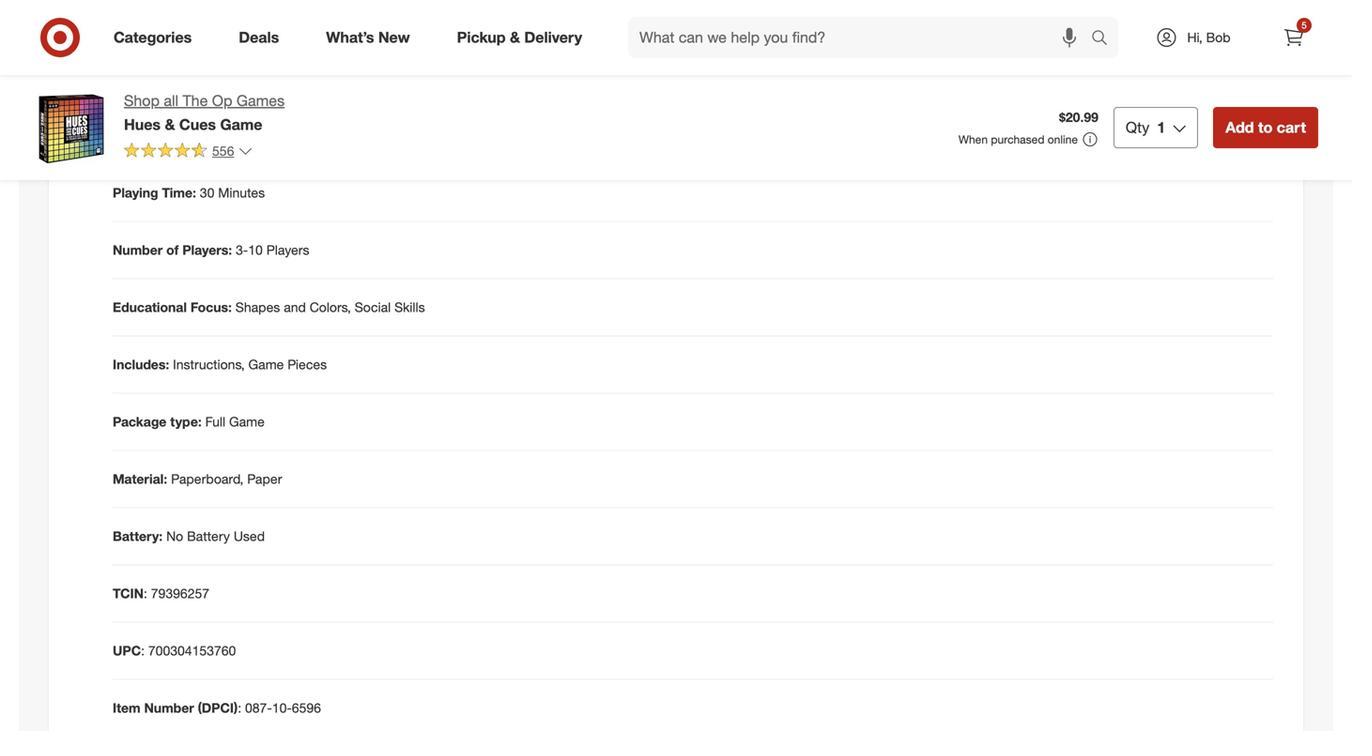 Task type: describe. For each thing, give the bounding box(es) containing it.
shop
[[124, 92, 160, 110]]

purchased
[[992, 132, 1045, 147]]

battery
[[187, 529, 230, 545]]

10
[[248, 242, 263, 259]]

specifications
[[113, 21, 233, 42]]

shop all the op games hues & cues game
[[124, 92, 285, 134]]

79396257
[[151, 586, 210, 602]]

used
[[234, 529, 265, 545]]

cart
[[1278, 118, 1307, 137]]

search
[[1083, 30, 1128, 48]]

2 vertical spatial :
[[238, 701, 242, 717]]

years
[[226, 70, 258, 87]]

bob
[[1207, 29, 1231, 46]]

players
[[267, 242, 310, 259]]

new
[[379, 28, 410, 47]]

087-
[[245, 701, 272, 717]]

colors,
[[310, 299, 351, 316]]

1 vertical spatial number
[[144, 701, 194, 717]]

strategy
[[206, 128, 255, 144]]

battery: no battery used
[[113, 529, 265, 545]]

war
[[285, 128, 308, 144]]

material: paperboard, paper
[[113, 471, 282, 488]]

hues
[[124, 115, 161, 134]]

includes: instructions, game pieces
[[113, 357, 327, 373]]

(dpci)
[[198, 701, 238, 717]]

type of game: strategy and war games
[[113, 128, 353, 144]]

: for upc
[[141, 643, 145, 660]]

educational
[[113, 299, 187, 316]]

educational focus: shapes and colors, social skills
[[113, 299, 425, 316]]

online
[[1048, 132, 1079, 147]]

type
[[113, 128, 142, 144]]

categories
[[114, 28, 192, 47]]

when
[[959, 132, 988, 147]]

what's new link
[[310, 17, 434, 58]]

2 vertical spatial and
[[284, 299, 306, 316]]

time:
[[162, 185, 196, 201]]

700304153760
[[148, 643, 236, 660]]

op
[[212, 92, 233, 110]]

instructions,
[[173, 357, 245, 373]]

add to cart button
[[1214, 107, 1319, 148]]

5
[[1302, 19, 1308, 31]]

full
[[205, 414, 226, 430]]

deals
[[239, 28, 279, 47]]

10-
[[272, 701, 292, 717]]

$20.99
[[1060, 109, 1099, 126]]

categories link
[[98, 17, 215, 58]]

type:
[[170, 414, 202, 430]]

upc : 700304153760
[[113, 643, 236, 660]]

0 vertical spatial number
[[113, 242, 163, 259]]

2 vertical spatial game
[[229, 414, 265, 430]]

add
[[1226, 118, 1255, 137]]

hi,
[[1188, 29, 1203, 46]]

cues
[[179, 115, 216, 134]]

6596
[[292, 701, 321, 717]]

What can we help you find? suggestions appear below search field
[[629, 17, 1096, 58]]

includes:
[[113, 357, 169, 373]]

the
[[183, 92, 208, 110]]

playing
[[113, 185, 158, 201]]

556
[[212, 143, 234, 159]]

and for up
[[262, 70, 284, 87]]



Task type: vqa. For each thing, say whether or not it's contained in the screenshot.


Task type: locate. For each thing, give the bounding box(es) containing it.
0 horizontal spatial &
[[165, 115, 175, 134]]

of left players:
[[166, 242, 179, 259]]

0 vertical spatial and
[[262, 70, 284, 87]]

and
[[262, 70, 284, 87], [259, 128, 281, 144], [284, 299, 306, 316]]

of right type
[[146, 128, 158, 144]]

: for tcin
[[144, 586, 147, 602]]

0 vertical spatial game
[[220, 115, 263, 134]]

number of players: 3-10 players
[[113, 242, 310, 259]]

and left colors,
[[284, 299, 306, 316]]

games right war on the left of the page
[[311, 128, 353, 144]]

pickup
[[457, 28, 506, 47]]

minutes
[[218, 185, 265, 201]]

age:
[[183, 70, 212, 87]]

all
[[164, 92, 179, 110]]

up
[[288, 70, 305, 87]]

no
[[166, 529, 183, 545]]

and left up
[[262, 70, 284, 87]]

pickup & delivery link
[[441, 17, 606, 58]]

game down op
[[220, 115, 263, 134]]

upc
[[113, 643, 141, 660]]

0 vertical spatial :
[[144, 586, 147, 602]]

players:
[[182, 242, 232, 259]]

games
[[237, 92, 285, 110], [311, 128, 353, 144]]

game
[[220, 115, 263, 134], [249, 357, 284, 373], [229, 414, 265, 430]]

: left 700304153760
[[141, 643, 145, 660]]

qty 1
[[1126, 118, 1166, 137]]

tcin : 79396257
[[113, 586, 210, 602]]

what's
[[326, 28, 374, 47]]

what's new
[[326, 28, 410, 47]]

0 vertical spatial games
[[237, 92, 285, 110]]

of
[[146, 128, 158, 144], [166, 242, 179, 259]]

556 link
[[124, 142, 253, 163]]

0 vertical spatial of
[[146, 128, 158, 144]]

3-
[[236, 242, 248, 259]]

& right pickup
[[510, 28, 520, 47]]

: left 087-
[[238, 701, 242, 717]]

1 vertical spatial and
[[259, 128, 281, 144]]

hi, bob
[[1188, 29, 1231, 46]]

number right item
[[144, 701, 194, 717]]

1 horizontal spatial games
[[311, 128, 353, 144]]

suggested
[[113, 70, 180, 87]]

1 vertical spatial &
[[165, 115, 175, 134]]

game:
[[162, 128, 202, 144]]

game inside shop all the op games hues & cues game
[[220, 115, 263, 134]]

to
[[1259, 118, 1273, 137]]

1 horizontal spatial &
[[510, 28, 520, 47]]

pieces
[[288, 357, 327, 373]]

battery:
[[113, 529, 163, 545]]

5 link
[[1274, 17, 1315, 58]]

0 horizontal spatial games
[[237, 92, 285, 110]]

1 vertical spatial games
[[311, 128, 353, 144]]

item
[[113, 701, 141, 717]]

specifications button
[[64, 2, 1289, 62]]

package type: full game
[[113, 414, 265, 430]]

of for number
[[166, 242, 179, 259]]

when purchased online
[[959, 132, 1079, 147]]

of for type
[[146, 128, 158, 144]]

1 horizontal spatial of
[[166, 242, 179, 259]]

package
[[113, 414, 167, 430]]

number down the playing
[[113, 242, 163, 259]]

30
[[200, 185, 215, 201]]

and left war on the left of the page
[[259, 128, 281, 144]]

focus:
[[191, 299, 232, 316]]

1 vertical spatial game
[[249, 357, 284, 373]]

&
[[510, 28, 520, 47], [165, 115, 175, 134]]

1 vertical spatial of
[[166, 242, 179, 259]]

8
[[215, 70, 223, 87]]

& down all
[[165, 115, 175, 134]]

material:
[[113, 471, 167, 488]]

& inside shop all the op games hues & cues game
[[165, 115, 175, 134]]

item number (dpci) : 087-10-6596
[[113, 701, 321, 717]]

0 horizontal spatial of
[[146, 128, 158, 144]]

game left pieces
[[249, 357, 284, 373]]

:
[[144, 586, 147, 602], [141, 643, 145, 660], [238, 701, 242, 717]]

1
[[1158, 118, 1166, 137]]

image of hues & cues game image
[[34, 90, 109, 165]]

and for war
[[259, 128, 281, 144]]

paper
[[247, 471, 282, 488]]

delivery
[[525, 28, 583, 47]]

search button
[[1083, 17, 1128, 62]]

qty
[[1126, 118, 1150, 137]]

tcin
[[113, 586, 144, 602]]

: left the 79396257
[[144, 586, 147, 602]]

games down years
[[237, 92, 285, 110]]

number
[[113, 242, 163, 259], [144, 701, 194, 717]]

social
[[355, 299, 391, 316]]

games inside shop all the op games hues & cues game
[[237, 92, 285, 110]]

deals link
[[223, 17, 303, 58]]

playing time: 30 minutes
[[113, 185, 265, 201]]

0 vertical spatial &
[[510, 28, 520, 47]]

suggested age: 8 years and up
[[113, 70, 305, 87]]

paperboard,
[[171, 471, 244, 488]]

1 vertical spatial :
[[141, 643, 145, 660]]

pickup & delivery
[[457, 28, 583, 47]]

add to cart
[[1226, 118, 1307, 137]]

shapes
[[236, 299, 280, 316]]

game right full
[[229, 414, 265, 430]]

skills
[[395, 299, 425, 316]]



